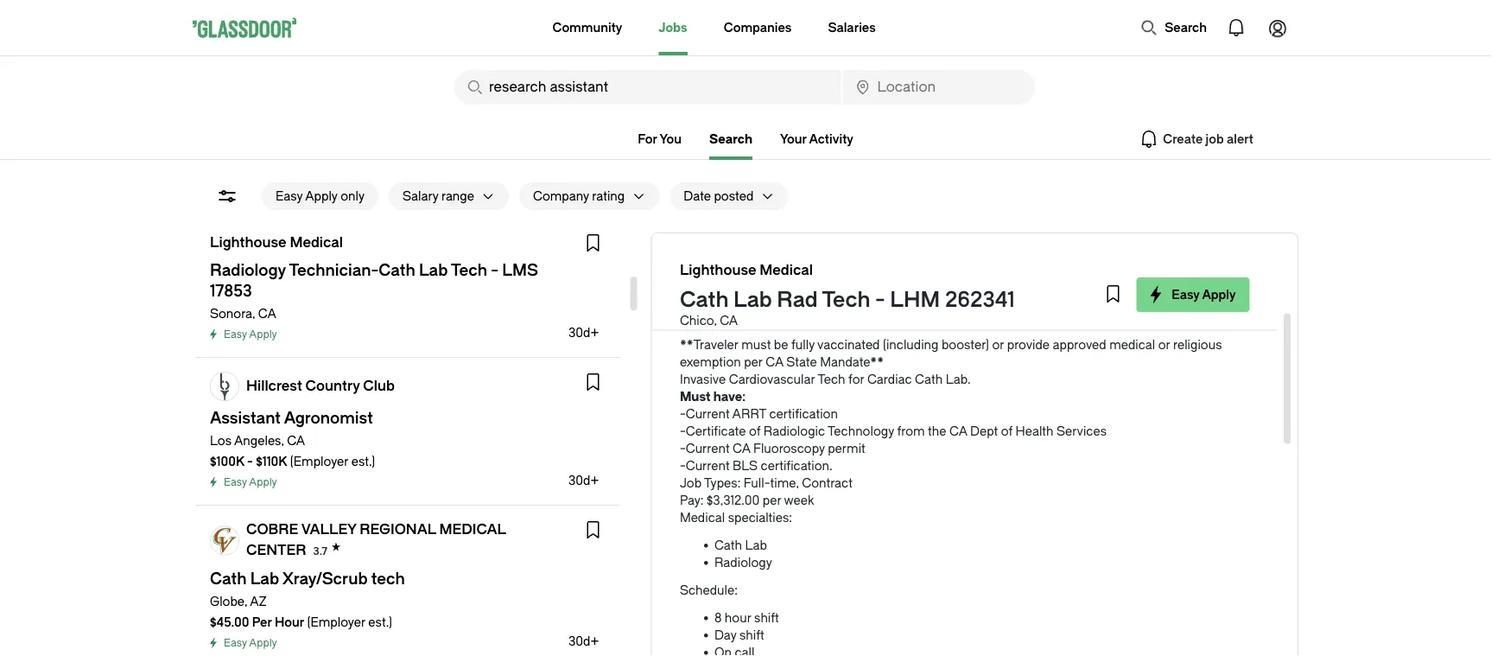 Task type: describe. For each thing, give the bounding box(es) containing it.
apply down $110k
[[249, 476, 277, 488]]

hour
[[725, 611, 751, 625]]

company rating
[[533, 189, 625, 203]]

company rating button
[[519, 182, 625, 210]]

for you link
[[638, 132, 682, 146]]

for
[[638, 132, 658, 146]]

range
[[442, 189, 474, 203]]

bls inside **traveler must be fully vaccinated (including booster) or provide approved medical or religious exemption per ca state mandate** invasive cardiovascular tech for cardiac cath lab. must have: -current arrt certification -certificate of radiologic technology from the ca dept of health services -current ca fluoroscopy permit -current bls certification. job types: full-time, contract pay: $3,312.00 per week medical specialties:
[[733, 459, 758, 473]]

experience
[[750, 275, 819, 290]]

of down arrt
[[749, 424, 760, 438]]

valley
[[301, 522, 357, 538]]

lab.
[[946, 372, 971, 386]]

(employer inside los angeles, ca $100k - $110k (employer est.)
[[290, 454, 349, 468]]

job
[[680, 476, 701, 490]]

search link
[[710, 132, 753, 160]]

easy apply down $110k
[[224, 476, 277, 488]]

1 or from the left
[[992, 338, 1004, 352]]

fluoroscopy inside **traveler must be fully vaccinated (including booster) or provide approved medical or religious exemption per ca state mandate** invasive cardiovascular tech for cardiac cath lab. must have: -current arrt certification -certificate of radiologic technology from the ca dept of health services -current ca fluoroscopy permit -current bls certification. job types: full-time, contract pay: $3,312.00 per week medical specialties:
[[753, 441, 825, 455]]

medical inside **traveler must be fully vaccinated (including booster) or provide approved medical or religious exemption per ca state mandate** invasive cardiovascular tech for cardiac cath lab. must have: -current arrt certification -certificate of radiologic technology from the ca dept of health services -current ca fluoroscopy permit -current bls certification. job types: full-time, contract pay: $3,312.00 per week medical specialties:
[[680, 510, 725, 525]]

Search keyword field
[[455, 70, 841, 105]]

**traveler must be fully vaccinated (including booster) or provide approved medical or religious exemption per ca state mandate** invasive cardiovascular tech for cardiac cath lab. must have: -current arrt certification -certificate of radiologic technology from the ca dept of health services -current ca fluoroscopy permit -current bls certification. job types: full-time, contract pay: $3,312.00 per week medical specialties:
[[680, 338, 1222, 525]]

salary range
[[403, 189, 474, 203]]

rating
[[592, 189, 625, 203]]

country
[[306, 378, 360, 394]]

hillcrest country club
[[246, 378, 395, 394]]

1 current from the top
[[686, 407, 730, 421]]

your activity link
[[780, 132, 854, 146]]

jobs link
[[659, 0, 688, 55]]

open filter menu image
[[217, 186, 238, 207]]

community link
[[553, 0, 623, 55]]

apply down per
[[249, 637, 277, 649]]

easy apply only button
[[262, 182, 379, 210]]

$45.00
[[210, 615, 249, 629]]

must
[[680, 389, 711, 404]]

rad
[[777, 288, 818, 312]]

0 vertical spatial chico,
[[714, 223, 752, 238]]

ca right sonora,
[[258, 306, 276, 321]]

technology
[[828, 424, 894, 438]]

easy down $100k
[[224, 476, 247, 488]]

emr
[[747, 293, 777, 307]]

medical
[[439, 522, 506, 538]]

30d+ for los angeles, ca $100k - $110k (employer est.)
[[569, 473, 599, 487]]

los
[[210, 433, 232, 448]]

$110k
[[256, 454, 287, 468]]

companies
[[724, 20, 792, 35]]

none field the search location
[[843, 70, 1035, 105]]

tech inside cath lab rad tech - lhm 262341 chico, ca
[[822, 288, 870, 312]]

the
[[928, 424, 946, 438]]

lighthouse for cath lab rad tech - lhm 262341
[[680, 262, 756, 278]]

medical for sonora, ca
[[290, 235, 343, 251]]

contract
[[802, 476, 853, 490]]

be
[[774, 338, 788, 352]]

cardiac
[[867, 372, 912, 386]]

companies link
[[724, 0, 792, 55]]

your
[[780, 132, 807, 146]]

for you
[[638, 132, 682, 146]]

los angeles, ca $100k - $110k (employer est.)
[[210, 433, 375, 468]]

easy apply down per
[[224, 637, 277, 649]]

1
[[714, 275, 719, 290]]

booster)
[[942, 338, 989, 352]]

est.) inside los angeles, ca $100k - $110k (employer est.)
[[352, 454, 375, 468]]

community
[[553, 20, 623, 35]]

dept
[[970, 424, 998, 438]]

Search location field
[[843, 70, 1035, 105]]

medical for cath lab rad tech - lhm 262341
[[760, 262, 813, 278]]

services
[[1057, 424, 1107, 438]]

$3,312.00
[[707, 493, 760, 507]]

**traveler
[[680, 338, 738, 352]]

(employer inside globe, az $45.00 per hour (employer est.)
[[307, 615, 365, 629]]

arrt(r),
[[714, 258, 770, 272]]

company
[[533, 189, 589, 203]]

lighthouse medical for cath lab rad tech - lhm 262341
[[680, 262, 813, 278]]

must
[[741, 338, 771, 352]]

2 current from the top
[[686, 441, 730, 455]]

cobre valley regional medical center
[[246, 522, 506, 558]]

8 hour shift day shift
[[714, 611, 779, 642]]

pay:
[[680, 493, 704, 507]]

apply left only
[[305, 189, 338, 203]]

chico, inside cath lab rad tech - lhm 262341 chico, ca
[[680, 313, 717, 328]]

easy down $45.00
[[224, 637, 247, 649]]

schedule:
[[680, 583, 738, 597]]

permit,
[[850, 258, 893, 272]]

3.7
[[313, 545, 328, 557]]

search inside button
[[1165, 20, 1207, 35]]

license
[[785, 310, 833, 324]]

3 current from the top
[[686, 459, 730, 473]]

apply up religious
[[1202, 287, 1236, 302]]

angeles,
[[234, 433, 284, 448]]

cath lab radiology
[[714, 538, 772, 570]]

(including
[[883, 338, 939, 352]]

easy down sonora,
[[224, 328, 247, 341]]

jobs
[[659, 20, 688, 35]]

mandate**
[[820, 355, 884, 369]]

lab for rad
[[733, 288, 772, 312]]

ca up arrt(r),
[[755, 223, 773, 238]]

lighthouse for sonora, ca
[[210, 235, 287, 251]]

salary range button
[[389, 182, 474, 210]]

date
[[684, 189, 711, 203]]

az
[[250, 594, 267, 608]]

radiologic
[[763, 424, 825, 438]]

year
[[721, 275, 748, 290]]

30d+ for globe, az $45.00 per hour (employer est.)
[[569, 634, 599, 648]]



Task type: vqa. For each thing, say whether or not it's contained in the screenshot.
Radiology
yes



Task type: locate. For each thing, give the bounding box(es) containing it.
fully
[[791, 338, 815, 352]]

1 vertical spatial tech
[[818, 372, 845, 386]]

$100k
[[210, 454, 244, 468]]

1 30d+ from the top
[[569, 325, 599, 340]]

2 vertical spatial current
[[686, 459, 730, 473]]

ca inside los angeles, ca $100k - $110k (employer est.)
[[287, 433, 305, 448]]

cath inside **traveler must be fully vaccinated (including booster) or provide approved medical or religious exemption per ca state mandate** invasive cardiovascular tech for cardiac cath lab. must have: -current arrt certification -certificate of radiologic technology from the ca dept of health services -current ca fluoroscopy permit -current bls certification. job types: full-time, contract pay: $3,312.00 per week medical specialties:
[[915, 372, 943, 386]]

ca down epic
[[720, 313, 738, 328]]

shift
[[754, 611, 779, 625], [739, 628, 764, 642]]

of
[[750, 310, 762, 324], [749, 424, 760, 438], [1001, 424, 1013, 438]]

certificate
[[686, 424, 746, 438]]

ca up cardiovascular
[[766, 355, 783, 369]]

1 horizontal spatial search
[[1165, 20, 1207, 35]]

cath up **traveler
[[680, 288, 729, 312]]

activity
[[809, 132, 854, 146]]

medical down easy apply only button
[[290, 235, 343, 251]]

medical
[[1109, 338, 1155, 352]]

1 vertical spatial per
[[763, 493, 781, 507]]

(employer right the hour
[[307, 615, 365, 629]]

lighthouse medical up emr
[[680, 262, 813, 278]]

1 vertical spatial lighthouse
[[680, 262, 756, 278]]

cath for rad
[[680, 288, 729, 312]]

0 vertical spatial lighthouse medical
[[210, 235, 343, 251]]

or
[[992, 338, 1004, 352], [1158, 338, 1170, 352]]

cath for radiology
[[714, 538, 742, 552]]

ca up $110k
[[287, 433, 305, 448]]

medical up rad
[[760, 262, 813, 278]]

0 horizontal spatial medical
[[290, 235, 343, 251]]

2 none field from the left
[[843, 70, 1035, 105]]

arrt(r), fluoroscopy permit, bls 1 year experience epic emr state of ca license
[[714, 258, 922, 324]]

2 vertical spatial cath
[[714, 538, 742, 552]]

cobre valley regional medical center logo image
[[211, 527, 239, 554]]

lighthouse down open filter menu icon
[[210, 235, 287, 251]]

0 vertical spatial 30d+
[[569, 325, 599, 340]]

1 none field from the left
[[455, 70, 841, 105]]

1 horizontal spatial lighthouse medical
[[680, 262, 813, 278]]

tech left for at the bottom of page
[[818, 372, 845, 386]]

cath inside cath lab rad tech - lhm 262341 chico, ca
[[680, 288, 729, 312]]

for
[[848, 372, 864, 386]]

hillcrest
[[246, 378, 302, 394]]

1 horizontal spatial lighthouse
[[680, 262, 756, 278]]

2 30d+ from the top
[[569, 473, 599, 487]]

tech
[[822, 288, 870, 312], [818, 372, 845, 386]]

0 vertical spatial lab
[[733, 288, 772, 312]]

2 or from the left
[[1158, 338, 1170, 352]]

1 vertical spatial bls
[[733, 459, 758, 473]]

lab down arrt(r),
[[733, 288, 772, 312]]

easy apply up religious
[[1172, 287, 1236, 302]]

or right medical
[[1158, 338, 1170, 352]]

1 vertical spatial cath
[[915, 372, 943, 386]]

1 horizontal spatial state
[[786, 355, 817, 369]]

bls up full-
[[733, 459, 758, 473]]

est.) up valley
[[352, 454, 375, 468]]

2 horizontal spatial medical
[[760, 262, 813, 278]]

regional
[[360, 522, 436, 538]]

center
[[246, 542, 306, 558]]

current up certificate
[[686, 407, 730, 421]]

certification.
[[761, 459, 833, 473]]

est.) down cobre valley regional medical center
[[368, 615, 392, 629]]

apply down "sonora, ca"
[[249, 328, 277, 341]]

2 vertical spatial medical
[[680, 510, 725, 525]]

1 vertical spatial (employer
[[307, 615, 365, 629]]

1 horizontal spatial bls
[[896, 258, 922, 272]]

salaries link
[[828, 0, 876, 55]]

2 vertical spatial 30d+
[[569, 634, 599, 648]]

3 30d+ from the top
[[569, 634, 599, 648]]

lighthouse medical down easy apply only button
[[210, 235, 343, 251]]

8
[[714, 611, 722, 625]]

religious
[[1173, 338, 1222, 352]]

medical down "pay:"
[[680, 510, 725, 525]]

of inside "arrt(r), fluoroscopy permit, bls 1 year experience epic emr state of ca license"
[[750, 310, 762, 324]]

1 vertical spatial 30d+
[[569, 473, 599, 487]]

0 vertical spatial search
[[1165, 20, 1207, 35]]

state inside "arrt(r), fluoroscopy permit, bls 1 year experience epic emr state of ca license"
[[714, 310, 747, 324]]

est.) inside globe, az $45.00 per hour (employer est.)
[[368, 615, 392, 629]]

easy apply down "sonora, ca"
[[224, 328, 277, 341]]

0 vertical spatial (employer
[[290, 454, 349, 468]]

1 vertical spatial chico,
[[680, 313, 717, 328]]

0 vertical spatial tech
[[822, 288, 870, 312]]

1 vertical spatial search
[[710, 132, 753, 146]]

cath inside cath lab radiology
[[714, 538, 742, 552]]

0 vertical spatial current
[[686, 407, 730, 421]]

exemption
[[680, 355, 741, 369]]

date posted
[[684, 189, 754, 203]]

approved
[[1053, 338, 1106, 352]]

per
[[744, 355, 763, 369], [763, 493, 781, 507]]

ca inside cath lab rad tech - lhm 262341 chico, ca
[[720, 313, 738, 328]]

chico, ca
[[714, 223, 773, 238]]

0 horizontal spatial state
[[714, 310, 747, 324]]

ca down emr
[[764, 310, 782, 324]]

have:
[[713, 389, 746, 404]]

ca right the
[[949, 424, 967, 438]]

globe, az $45.00 per hour (employer est.)
[[210, 594, 392, 629]]

1 vertical spatial medical
[[760, 262, 813, 278]]

(employer right $110k
[[290, 454, 349, 468]]

bls inside "arrt(r), fluoroscopy permit, bls 1 year experience epic emr state of ca license"
[[896, 258, 922, 272]]

None field
[[455, 70, 841, 105], [843, 70, 1035, 105]]

- inside los angeles, ca $100k - $110k (employer est.)
[[247, 454, 253, 468]]

lab up radiology
[[745, 538, 767, 552]]

lighthouse medical for sonora, ca
[[210, 235, 343, 251]]

sonora,
[[210, 306, 255, 321]]

search button
[[1132, 10, 1216, 45]]

0 vertical spatial bls
[[896, 258, 922, 272]]

chico,
[[714, 223, 752, 238], [680, 313, 717, 328]]

easy apply inside button
[[1172, 287, 1236, 302]]

lhm
[[890, 288, 940, 312]]

1 vertical spatial est.)
[[368, 615, 392, 629]]

lab inside cath lab rad tech - lhm 262341 chico, ca
[[733, 288, 772, 312]]

ca inside "arrt(r), fluoroscopy permit, bls 1 year experience epic emr state of ca license"
[[764, 310, 782, 324]]

bls
[[896, 258, 922, 272], [733, 459, 758, 473]]

chico, up **traveler
[[680, 313, 717, 328]]

full-
[[744, 476, 770, 490]]

shift right hour
[[754, 611, 779, 625]]

hillcrest country club logo image
[[211, 373, 239, 400]]

0 horizontal spatial or
[[992, 338, 1004, 352]]

cath left lab.
[[915, 372, 943, 386]]

0 vertical spatial cath
[[680, 288, 729, 312]]

- inside cath lab rad tech - lhm 262341 chico, ca
[[875, 288, 885, 312]]

salary
[[403, 189, 439, 203]]

1 vertical spatial state
[[786, 355, 817, 369]]

0 vertical spatial state
[[714, 310, 747, 324]]

per
[[252, 615, 272, 629]]

current down certificate
[[686, 441, 730, 455]]

chico, down posted
[[714, 223, 752, 238]]

0 horizontal spatial none field
[[455, 70, 841, 105]]

state down epic
[[714, 310, 747, 324]]

lab for radiology
[[745, 538, 767, 552]]

state inside **traveler must be fully vaccinated (including booster) or provide approved medical or religious exemption per ca state mandate** invasive cardiovascular tech for cardiac cath lab. must have: -current arrt certification -certificate of radiologic technology from the ca dept of health services -current ca fluoroscopy permit -current bls certification. job types: full-time, contract pay: $3,312.00 per week medical specialties:
[[786, 355, 817, 369]]

1 vertical spatial fluoroscopy
[[753, 441, 825, 455]]

0 horizontal spatial lighthouse medical
[[210, 235, 343, 251]]

tech inside **traveler must be fully vaccinated (including booster) or provide approved medical or religious exemption per ca state mandate** invasive cardiovascular tech for cardiac cath lab. must have: -current arrt certification -certificate of radiologic technology from the ca dept of health services -current ca fluoroscopy permit -current bls certification. job types: full-time, contract pay: $3,312.00 per week medical specialties:
[[818, 372, 845, 386]]

fluoroscopy up experience
[[773, 258, 847, 272]]

0 vertical spatial per
[[744, 355, 763, 369]]

1 vertical spatial lab
[[745, 538, 767, 552]]

current
[[686, 407, 730, 421], [686, 441, 730, 455], [686, 459, 730, 473]]

hour
[[275, 615, 304, 629]]

per down must
[[744, 355, 763, 369]]

0 horizontal spatial lighthouse
[[210, 235, 287, 251]]

you
[[660, 132, 682, 146]]

lab inside cath lab radiology
[[745, 538, 767, 552]]

0 vertical spatial lighthouse
[[210, 235, 287, 251]]

0 horizontal spatial search
[[710, 132, 753, 146]]

cath up radiology
[[714, 538, 742, 552]]

lab
[[733, 288, 772, 312], [745, 538, 767, 552]]

radiology
[[714, 555, 772, 570]]

cobre
[[246, 522, 299, 538]]

cardiovascular
[[729, 372, 815, 386]]

1 horizontal spatial medical
[[680, 510, 725, 525]]

1 vertical spatial current
[[686, 441, 730, 455]]

per up specialties:
[[763, 493, 781, 507]]

certification
[[769, 407, 838, 421]]

0 vertical spatial shift
[[754, 611, 779, 625]]

health
[[1016, 424, 1054, 438]]

epic
[[714, 293, 744, 307]]

1 horizontal spatial none field
[[843, 70, 1035, 105]]

1 vertical spatial lighthouse medical
[[680, 262, 813, 278]]

1 horizontal spatial or
[[1158, 338, 1170, 352]]

1 vertical spatial shift
[[739, 628, 764, 642]]

lighthouse medical
[[210, 235, 343, 251], [680, 262, 813, 278]]

tech down permit,
[[822, 288, 870, 312]]

posted
[[714, 189, 754, 203]]

shift down hour
[[739, 628, 764, 642]]

0 horizontal spatial bls
[[733, 459, 758, 473]]

easy apply button
[[1136, 277, 1250, 312]]

current up types:
[[686, 459, 730, 473]]

fluoroscopy inside "arrt(r), fluoroscopy permit, bls 1 year experience epic emr state of ca license"
[[773, 258, 847, 272]]

invasive
[[680, 372, 726, 386]]

of down emr
[[750, 310, 762, 324]]

or left provide
[[992, 338, 1004, 352]]

0 vertical spatial est.)
[[352, 454, 375, 468]]

ca down certificate
[[733, 441, 750, 455]]

day
[[714, 628, 736, 642]]

permit
[[828, 441, 865, 455]]

globe,
[[210, 594, 247, 608]]

fluoroscopy down the radiologic
[[753, 441, 825, 455]]

week
[[784, 493, 814, 507]]

0 vertical spatial fluoroscopy
[[773, 258, 847, 272]]

state
[[714, 310, 747, 324], [786, 355, 817, 369]]

of right the dept
[[1001, 424, 1013, 438]]

specialties:
[[728, 510, 792, 525]]

state down fully
[[786, 355, 817, 369]]

bls up lhm
[[896, 258, 922, 272]]

sonora, ca
[[210, 306, 276, 321]]

easy up religious
[[1172, 287, 1200, 302]]

vaccinated
[[817, 338, 880, 352]]

none field search keyword
[[455, 70, 841, 105]]

lighthouse up epic
[[680, 262, 756, 278]]

cath lab rad tech - lhm 262341 chico, ca
[[680, 288, 1015, 328]]

date posted button
[[670, 182, 754, 210]]

provide
[[1007, 338, 1050, 352]]

arrt
[[732, 407, 766, 421]]

0 vertical spatial medical
[[290, 235, 343, 251]]

easy right open filter menu icon
[[276, 189, 303, 203]]

your activity
[[780, 132, 854, 146]]



